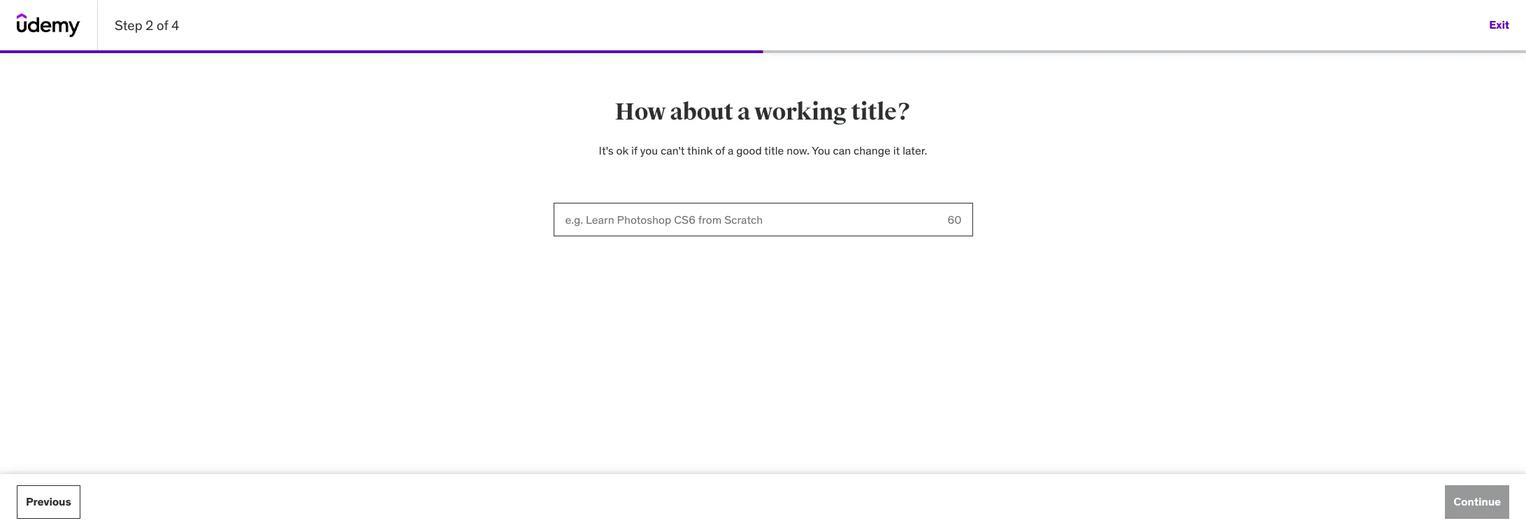 Task type: vqa. For each thing, say whether or not it's contained in the screenshot.
(11,408 ratings)
no



Task type: describe. For each thing, give the bounding box(es) containing it.
it
[[894, 143, 900, 157]]

udemy image
[[17, 13, 80, 37]]

step 2 of 4 element
[[0, 50, 763, 53]]

can
[[833, 143, 851, 157]]

you
[[812, 143, 831, 157]]

now.
[[787, 143, 810, 157]]

0 vertical spatial of
[[157, 17, 168, 33]]

can't
[[661, 143, 685, 157]]

ok
[[617, 143, 629, 157]]

1 horizontal spatial of
[[716, 143, 725, 157]]

how
[[615, 97, 666, 127]]

step
[[115, 17, 143, 33]]

2
[[146, 17, 153, 33]]

good
[[737, 143, 762, 157]]

exit button
[[1490, 8, 1510, 42]]

e.g. Learn Photoshop CS6 from Scratch text field
[[554, 203, 937, 237]]

step 2 of 4
[[115, 17, 179, 33]]

change
[[854, 143, 891, 157]]

continue button
[[1446, 485, 1510, 519]]

you
[[641, 143, 658, 157]]

previous
[[26, 495, 71, 509]]

exit
[[1490, 18, 1510, 32]]

1 vertical spatial a
[[728, 143, 734, 157]]

think
[[688, 143, 713, 157]]

it's
[[599, 143, 614, 157]]



Task type: locate. For each thing, give the bounding box(es) containing it.
later.
[[903, 143, 928, 157]]

how about a working title?
[[615, 97, 912, 127]]

a up good
[[738, 97, 751, 127]]

0 horizontal spatial of
[[157, 17, 168, 33]]

title?
[[852, 97, 912, 127]]

of right "2"
[[157, 17, 168, 33]]

previous button
[[17, 485, 80, 519]]

of right think
[[716, 143, 725, 157]]

if
[[632, 143, 638, 157]]

about
[[670, 97, 734, 127]]

continue
[[1454, 495, 1502, 509]]

60
[[948, 213, 962, 227]]

1 vertical spatial of
[[716, 143, 725, 157]]

a
[[738, 97, 751, 127], [728, 143, 734, 157]]

a left good
[[728, 143, 734, 157]]

1 horizontal spatial a
[[738, 97, 751, 127]]

of
[[157, 17, 168, 33], [716, 143, 725, 157]]

title
[[765, 143, 784, 157]]

4
[[171, 17, 179, 33]]

working
[[755, 97, 847, 127]]

0 horizontal spatial a
[[728, 143, 734, 157]]

it's ok if you can't think of a good title now. you can change it later.
[[599, 143, 928, 157]]

0 vertical spatial a
[[738, 97, 751, 127]]



